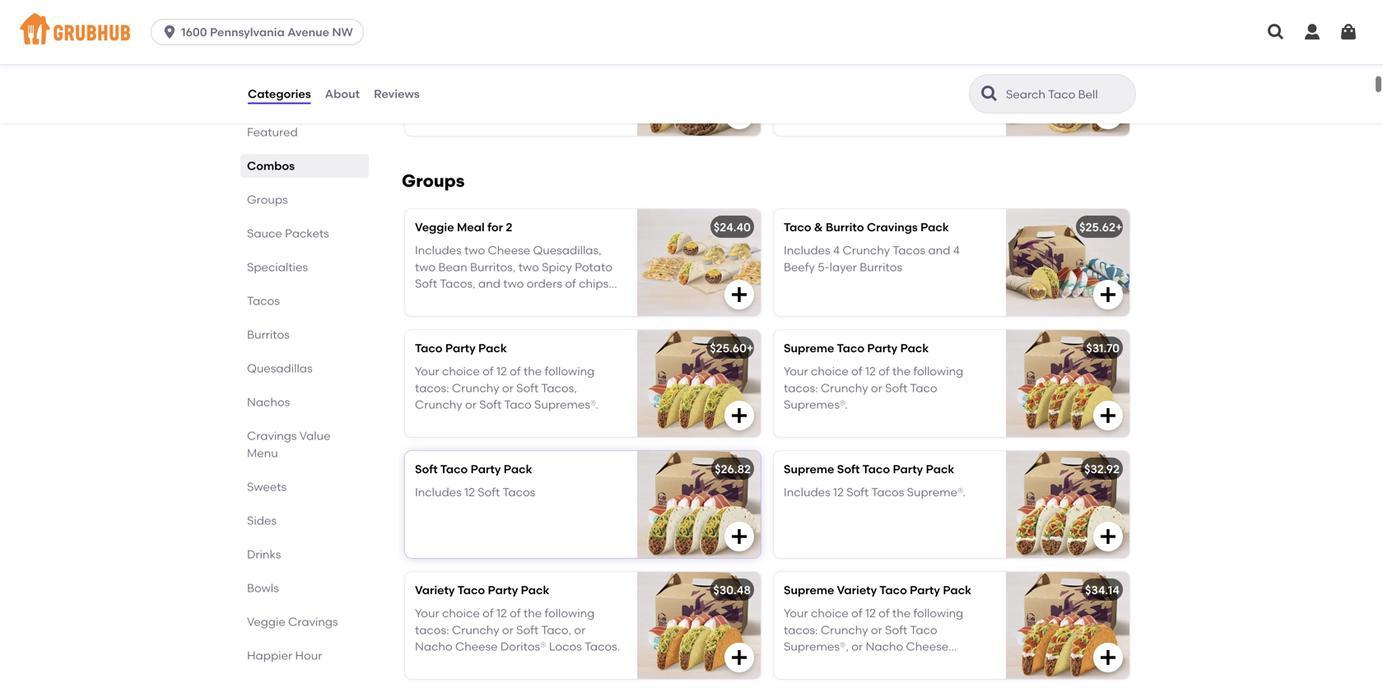 Task type: vqa. For each thing, say whether or not it's contained in the screenshot.
Taco Party Pack '12'
yes



Task type: describe. For each thing, give the bounding box(es) containing it.
12 for supreme variety taco party pack
[[866, 607, 876, 621]]

0 vertical spatial cravings
[[867, 220, 918, 234]]

twists,
[[784, 97, 820, 111]]

the for taco party pack
[[524, 365, 542, 379]]

bean
[[439, 260, 468, 274]]

includes down supreme soft taco party pack at the right of page
[[784, 486, 831, 500]]

svg image for burrito supreme® combo "image"
[[730, 104, 750, 124]]

$26.82
[[715, 462, 751, 476]]

doritos® inside the your choice of 12 of the following tacos: crunchy or soft taco supremes®, or nacho cheese doritos® locos tacos supremes®
[[784, 657, 830, 671]]

taco, inside your choice of 12 of the following tacos: crunchy or soft taco, or nacho cheese doritos® locos tacos.
[[541, 623, 572, 637]]

taco up the "includes 12 soft tacos"
[[440, 462, 468, 476]]

veggie for veggie cravings
[[247, 615, 286, 629]]

pack up the "includes 12 soft tacos"
[[504, 462, 533, 476]]

taco
[[580, 80, 606, 94]]

taco down quantities
[[415, 341, 443, 355]]

and inside includes 4 crunchy tacos and 4 beefy 5-layer burritos
[[929, 244, 951, 258]]

served
[[415, 63, 454, 77]]

meal
[[457, 220, 485, 234]]

nacho
[[440, 294, 476, 308]]

soft up the includes 12 soft tacos supreme®.
[[838, 462, 860, 476]]

a inside served with a large drink, beef burrito supreme and crunchy taco supreme.
[[483, 63, 490, 77]]

party up your choice of 12 of the following tacos: crunchy or soft taco, or nacho cheese doritos® locos tacos.
[[488, 583, 518, 597]]

choice for your choice of 12 of the following tacos: crunchy or soft taco supremes®, or nacho cheese doritos® locos tacos supremes®
[[811, 607, 849, 621]]

orders
[[527, 277, 563, 291]]

about
[[325, 87, 360, 101]]

taco party pack image
[[638, 330, 761, 437]]

burrito supreme® combo image
[[638, 29, 761, 136]]

taco & burrito cravings pack
[[784, 220, 950, 234]]

svg image for taco party pack image
[[730, 406, 750, 426]]

2
[[506, 220, 513, 234]]

your for your choice of 12 of the following tacos: crunchy or soft taco supremes®.
[[784, 365, 809, 379]]

burritos,
[[470, 260, 516, 274]]

1 4 from the left
[[834, 244, 840, 258]]

soft inside your choice of 12 of the following tacos: crunchy or soft taco, or nacho cheese doritos® locos tacos.
[[517, 623, 539, 637]]

pack up supremes®
[[943, 583, 972, 597]]

happier
[[247, 649, 293, 663]]

your for your choice of 12 of the following tacos: crunchy or soft tacos, crunchy or soft taco supremes®.
[[415, 365, 440, 379]]

item
[[514, 310, 539, 324]]

includes for burritos,
[[415, 244, 462, 258]]

tacos.
[[585, 640, 620, 654]]

&
[[815, 220, 823, 234]]

served with a large drink, beef burrito supreme and crunchy taco supreme.
[[415, 63, 606, 111]]

cinnamon
[[910, 80, 969, 94]]

your choice of 12 of the following tacos: crunchy or soft taco supremes®.
[[784, 365, 964, 412]]

burrito
[[826, 220, 865, 234]]

soft down "soft taco party pack"
[[478, 486, 500, 500]]

2 vertical spatial cravings
[[288, 615, 338, 629]]

following for your choice of 12 of the following tacos: crunchy or soft taco supremes®.
[[914, 365, 964, 379]]

crunchy inside your choice of 12 of the following tacos: crunchy or soft taco supremes®.
[[821, 381, 869, 395]]

1 variety from the left
[[415, 583, 455, 597]]

soft inside your choice of 12 of the following tacos: crunchy or soft taco supremes®.
[[886, 381, 908, 395]]

taco party pack
[[415, 341, 507, 355]]

crunchy inside includes 4 crunchy tacos and 4 beefy 5-layer burritos
[[843, 244, 890, 258]]

potato
[[575, 260, 613, 274]]

pack down the add
[[479, 341, 507, 355]]

supreme soft taco party pack image
[[1007, 451, 1130, 558]]

happier hour
[[247, 649, 322, 663]]

2 4 from the left
[[954, 244, 960, 258]]

supreme for supreme taco party pack
[[784, 341, 835, 355]]

$30.48
[[714, 583, 751, 597]]

cheese
[[479, 294, 519, 308]]

add
[[488, 310, 511, 324]]

supreme for supreme variety taco party pack
[[784, 583, 835, 597]]

beefy inside the includes a beefy 5-layer burrito, regular crunchy taco, cinnamon twists, and a large fountain drink.
[[844, 63, 875, 77]]

nacho inside your choice of 12 of the following tacos: crunchy or soft taco, or nacho cheese doritos® locos tacos.
[[415, 640, 453, 654]]

2 variety from the left
[[837, 583, 877, 597]]

party up the "includes 12 soft tacos"
[[471, 462, 501, 476]]

specialties
[[247, 260, 308, 274]]

$25.60
[[710, 341, 747, 355]]

cheese inside includes two cheese quesadillas, two bean burritos, two spicy potato soft tacos, and two orders of chips and nacho cheese sauce. set max quantities to add item to cart.
[[488, 244, 531, 258]]

taco left '&'
[[784, 220, 812, 234]]

or inside your choice of 12 of the following tacos: crunchy or soft taco supremes®.
[[871, 381, 883, 395]]

set
[[561, 294, 579, 308]]

variety taco party pack
[[415, 583, 550, 597]]

party up your choice of 12 of the following tacos: crunchy or soft taco supremes®.
[[868, 341, 898, 355]]

taco inside the your choice of 12 of the following tacos: crunchy or soft taco supremes®, or nacho cheese doritos® locos tacos supremes®
[[910, 623, 938, 637]]

drink.
[[943, 97, 974, 111]]

spicy
[[542, 260, 572, 274]]

taco & burrito cravings pack image
[[1007, 209, 1130, 316]]

crunchy inside your choice of 12 of the following tacos: crunchy or soft taco, or nacho cheese doritos® locos tacos.
[[452, 623, 500, 637]]

max
[[582, 294, 606, 308]]

$32.92
[[1085, 462, 1120, 476]]

2 horizontal spatial a
[[848, 97, 856, 111]]

of inside includes two cheese quesadillas, two bean burritos, two spicy potato soft tacos, and two orders of chips and nacho cheese sauce. set max quantities to add item to cart.
[[565, 277, 576, 291]]

nw
[[332, 25, 353, 39]]

includes 12 soft tacos supreme®.
[[784, 486, 966, 500]]

soft taco party pack
[[415, 462, 533, 476]]

includes 12 soft tacos
[[415, 486, 536, 500]]

the for supreme variety taco party pack
[[893, 607, 911, 621]]

crunchy inside the includes a beefy 5-layer burrito, regular crunchy taco, cinnamon twists, and a large fountain drink.
[[827, 80, 875, 94]]

hour
[[295, 649, 322, 663]]

tacos down specialties
[[247, 294, 280, 308]]

nachos
[[247, 395, 290, 409]]

two up "cheese"
[[504, 277, 524, 291]]

following for your choice of 12 of the following tacos: crunchy or soft taco, or nacho cheese doritos® locos tacos.
[[545, 607, 595, 621]]

bowls
[[247, 582, 279, 596]]

drinks
[[247, 548, 281, 562]]

svg image for 'veggie meal for 2' image
[[730, 285, 750, 305]]

includes for beefy
[[784, 244, 831, 258]]

burrito
[[415, 80, 453, 94]]

$25.62
[[1080, 220, 1116, 234]]

includes down "soft taco party pack"
[[415, 486, 462, 500]]

supremes®. inside your choice of 12 of the following tacos: crunchy or soft taco supremes®.
[[784, 398, 848, 412]]

soft down supreme soft taco party pack at the right of page
[[847, 486, 869, 500]]

supremes®
[[904, 657, 966, 671]]

tacos inside the your choice of 12 of the following tacos: crunchy or soft taco supremes®, or nacho cheese doritos® locos tacos supremes®
[[868, 657, 901, 671]]

$34.14
[[1086, 583, 1120, 597]]

large
[[493, 63, 522, 77]]

includes a beefy 5-layer burrito, regular crunchy taco, cinnamon twists, and a large fountain drink. button
[[774, 29, 1130, 136]]

sauce packets
[[247, 227, 329, 241]]

sauce
[[247, 227, 282, 241]]

Search Taco Bell search field
[[1005, 86, 1131, 102]]

supreme taco party pack
[[784, 341, 929, 355]]

following for your choice of 12 of the following tacos: crunchy or soft tacos, crunchy or soft taco supremes®.
[[545, 365, 595, 379]]

layer
[[890, 63, 921, 77]]

and down burritos,
[[479, 277, 501, 291]]

taco, inside the includes a beefy 5-layer burrito, regular crunchy taco, cinnamon twists, and a large fountain drink.
[[877, 80, 907, 94]]

soft taco party pack image
[[638, 451, 761, 558]]

quesadillas
[[247, 362, 313, 376]]

reviews button
[[373, 64, 421, 124]]

sauce.
[[521, 294, 558, 308]]

includes two cheese quesadillas, two bean burritos, two spicy potato soft tacos, and two orders of chips and nacho cheese sauce. set max quantities to add item to cart.
[[415, 244, 613, 324]]

your choice of 12 of the following tacos: crunchy or soft taco supremes®, or nacho cheese doritos® locos tacos supremes®
[[784, 607, 966, 671]]



Task type: locate. For each thing, give the bounding box(es) containing it.
veggie cravings
[[247, 615, 338, 629]]

nacho down variety taco party pack
[[415, 640, 453, 654]]

1 vertical spatial veggie
[[247, 615, 286, 629]]

soft up quantities
[[415, 277, 437, 291]]

and right 'twists,'
[[823, 97, 845, 111]]

0 horizontal spatial a
[[483, 63, 490, 77]]

and up quantities
[[415, 294, 437, 308]]

includes inside the includes a beefy 5-layer burrito, regular crunchy taco, cinnamon twists, and a large fountain drink.
[[784, 63, 831, 77]]

12 inside your choice of 12 of the following tacos: crunchy or soft taco, or nacho cheese doritos® locos tacos.
[[497, 607, 507, 621]]

the down variety taco party pack
[[524, 607, 542, 621]]

0 vertical spatial groups
[[402, 170, 465, 191]]

1 horizontal spatial burritos
[[860, 260, 903, 274]]

1 vertical spatial +
[[747, 341, 754, 355]]

for
[[488, 220, 503, 234]]

beefy up large
[[844, 63, 875, 77]]

groups up sauce
[[247, 193, 288, 207]]

supreme.
[[415, 97, 467, 111]]

locos left tacos.
[[549, 640, 582, 654]]

locos inside the your choice of 12 of the following tacos: crunchy or soft taco supremes®, or nacho cheese doritos® locos tacos supremes®
[[833, 657, 866, 671]]

0 horizontal spatial doritos®
[[501, 640, 547, 654]]

cheese inside the your choice of 12 of the following tacos: crunchy or soft taco supremes®, or nacho cheese doritos® locos tacos supremes®
[[906, 640, 949, 654]]

tacos, down the "cart."
[[541, 381, 577, 395]]

choice for your choice of 12 of the following tacos: crunchy or soft taco supremes®.
[[811, 365, 849, 379]]

following inside your choice of 12 of the following tacos: crunchy or soft taco, or nacho cheese doritos® locos tacos.
[[545, 607, 595, 621]]

choice down taco party pack
[[442, 365, 480, 379]]

1 horizontal spatial supremes®.
[[784, 398, 848, 412]]

1 vertical spatial groups
[[247, 193, 288, 207]]

burritos up the quesadillas
[[247, 328, 290, 342]]

veggie left meal
[[415, 220, 454, 234]]

0 horizontal spatial nacho
[[415, 640, 453, 654]]

your down supreme taco party pack in the right of the page
[[784, 365, 809, 379]]

following inside the your choice of 12 of the following tacos: crunchy or soft taco supremes®, or nacho cheese doritos® locos tacos supremes®
[[914, 607, 964, 621]]

0 horizontal spatial supremes®.
[[535, 398, 599, 412]]

with
[[456, 63, 480, 77]]

your inside your choice of 12 of the following tacos: crunchy or soft taco, or nacho cheese doritos® locos tacos.
[[415, 607, 440, 621]]

tacos inside includes 4 crunchy tacos and 4 beefy 5-layer burritos
[[893, 244, 926, 258]]

1 horizontal spatial veggie
[[415, 220, 454, 234]]

cheese down variety taco party pack
[[455, 640, 498, 654]]

supreme®.
[[907, 486, 966, 500]]

12 down supreme variety taco party pack
[[866, 607, 876, 621]]

following for your choice of 12 of the following tacos: crunchy or soft taco supremes®, or nacho cheese doritos® locos tacos supremes®
[[914, 607, 964, 621]]

0 horizontal spatial taco,
[[541, 623, 572, 637]]

a left large
[[848, 97, 856, 111]]

includes down '&'
[[784, 244, 831, 258]]

tacos: inside the your choice of 12 of the following tacos: crunchy or soft taco supremes®, or nacho cheese doritos® locos tacos supremes®
[[784, 623, 818, 637]]

cravings
[[867, 220, 918, 234], [247, 429, 297, 443], [288, 615, 338, 629]]

0 vertical spatial burritos
[[860, 260, 903, 274]]

veggie meal for 2 image
[[638, 209, 761, 316]]

svg image for taco & burrito cravings pack image at the right top of page
[[1099, 285, 1119, 305]]

taco inside your choice of 12 of the following tacos: crunchy or soft taco supremes®.
[[910, 381, 938, 395]]

cravings up menu
[[247, 429, 297, 443]]

+ for $25.62
[[1116, 220, 1123, 234]]

svg image
[[1339, 22, 1359, 42], [730, 104, 750, 124], [1099, 104, 1119, 124], [730, 285, 750, 305], [1099, 285, 1119, 305], [730, 406, 750, 426], [1099, 527, 1119, 547], [1099, 648, 1119, 668]]

12
[[497, 365, 507, 379], [866, 365, 876, 379], [465, 486, 475, 500], [834, 486, 844, 500], [497, 607, 507, 621], [866, 607, 876, 621]]

includes up regular
[[784, 63, 831, 77]]

two down meal
[[465, 244, 485, 258]]

the inside your choice of 12 of the following tacos: crunchy or soft taco supremes®.
[[893, 365, 911, 379]]

0 horizontal spatial to
[[474, 310, 485, 324]]

1 vertical spatial beefy
[[784, 260, 815, 274]]

cravings value menu
[[247, 429, 331, 460]]

taco,
[[877, 80, 907, 94], [541, 623, 572, 637]]

1 vertical spatial 5-
[[818, 260, 830, 274]]

categories button
[[247, 64, 312, 124]]

doritos® down supremes®,
[[784, 657, 830, 671]]

0 horizontal spatial veggie
[[247, 615, 286, 629]]

2 supreme from the top
[[784, 462, 835, 476]]

taco down supreme taco party pack in the right of the page
[[910, 381, 938, 395]]

5- inside includes 4 crunchy tacos and 4 beefy 5-layer burritos
[[818, 260, 830, 274]]

0 vertical spatial +
[[1116, 220, 1123, 234]]

crunchy inside the your choice of 12 of the following tacos: crunchy or soft taco supremes®, or nacho cheese doritos® locos tacos supremes®
[[821, 623, 869, 637]]

tacos: down supreme taco party pack in the right of the page
[[784, 381, 818, 395]]

12 down supreme taco party pack in the right of the page
[[866, 365, 876, 379]]

tacos for soft taco party pack
[[503, 486, 536, 500]]

crunchy
[[532, 80, 577, 94]]

0 horizontal spatial tacos,
[[440, 277, 476, 291]]

party up the supreme®.
[[893, 462, 924, 476]]

tacos down "taco & burrito cravings pack"
[[893, 244, 926, 258]]

quesadillas,
[[533, 244, 602, 258]]

tacos: for your choice of 12 of the following tacos: crunchy or soft taco, or nacho cheese doritos® locos tacos.
[[415, 623, 449, 637]]

12 down supreme soft taco party pack at the right of page
[[834, 486, 844, 500]]

1 horizontal spatial tacos,
[[541, 381, 577, 395]]

party
[[446, 341, 476, 355], [868, 341, 898, 355], [471, 462, 501, 476], [893, 462, 924, 476], [488, 583, 518, 597], [910, 583, 941, 597]]

taco up your choice of 12 of the following tacos: crunchy or soft taco, or nacho cheese doritos® locos tacos.
[[458, 583, 485, 597]]

quantities
[[415, 310, 471, 324]]

your inside your choice of 12 of the following tacos: crunchy or soft taco supremes®.
[[784, 365, 809, 379]]

soft down supreme variety taco party pack
[[886, 623, 908, 637]]

a left the layer
[[834, 63, 841, 77]]

tacos: for your choice of 12 of the following tacos: crunchy or soft taco supremes®.
[[784, 381, 818, 395]]

$24.40
[[714, 220, 751, 234]]

your inside the your choice of 12 of the following tacos: crunchy or soft taco supremes®, or nacho cheese doritos® locos tacos supremes®
[[784, 607, 809, 621]]

nacho down supreme variety taco party pack
[[866, 640, 904, 654]]

choice inside your choice of 12 of the following tacos: crunchy or soft taco supremes®.
[[811, 365, 849, 379]]

soft down taco party pack
[[480, 398, 502, 412]]

locos inside your choice of 12 of the following tacos: crunchy or soft taco, or nacho cheese doritos® locos tacos.
[[549, 640, 582, 654]]

tacos: for your choice of 12 of the following tacos: crunchy or soft taco supremes®, or nacho cheese doritos® locos tacos supremes®
[[784, 623, 818, 637]]

tacos: down taco party pack
[[415, 381, 449, 395]]

groups
[[402, 170, 465, 191], [247, 193, 288, 207]]

tacos for taco & burrito cravings pack
[[893, 244, 926, 258]]

avenue
[[288, 25, 329, 39]]

supreme up the includes 12 soft tacos supreme®.
[[784, 462, 835, 476]]

large
[[858, 97, 891, 111]]

your up supremes®,
[[784, 607, 809, 621]]

0 horizontal spatial 5-
[[818, 260, 830, 274]]

to down sauce.
[[541, 310, 553, 324]]

two
[[465, 244, 485, 258], [415, 260, 436, 274], [519, 260, 539, 274], [504, 277, 524, 291]]

and down large
[[507, 80, 529, 94]]

includes inside includes two cheese quesadillas, two bean burritos, two spicy potato soft tacos, and two orders of chips and nacho cheese sauce. set max quantities to add item to cart.
[[415, 244, 462, 258]]

12 inside your choice of 12 of the following tacos: crunchy or soft tacos, crunchy or soft taco supremes®.
[[497, 365, 507, 379]]

0 vertical spatial tacos,
[[440, 277, 476, 291]]

tacos left supremes®
[[868, 657, 901, 671]]

soft down item
[[517, 381, 539, 395]]

1 vertical spatial tacos,
[[541, 381, 577, 395]]

1600 pennsylvania avenue nw
[[181, 25, 353, 39]]

classic combo image
[[1007, 29, 1130, 136]]

1600 pennsylvania avenue nw button
[[151, 19, 371, 45]]

your down variety taco party pack
[[415, 607, 440, 621]]

+
[[1116, 220, 1123, 234], [747, 341, 754, 355]]

the down supreme taco party pack in the right of the page
[[893, 365, 911, 379]]

taco up the your choice of 12 of the following tacos: crunchy or soft taco supremes®, or nacho cheese doritos® locos tacos supremes®
[[880, 583, 908, 597]]

a up supreme
[[483, 63, 490, 77]]

1 supremes®. from the left
[[535, 398, 599, 412]]

fountain
[[894, 97, 940, 111]]

tacos: inside your choice of 12 of the following tacos: crunchy or soft tacos, crunchy or soft taco supremes®.
[[415, 381, 449, 395]]

cheese up supremes®
[[906, 640, 949, 654]]

choice inside the your choice of 12 of the following tacos: crunchy or soft taco supremes®, or nacho cheese doritos® locos tacos supremes®
[[811, 607, 849, 621]]

the for supreme taco party pack
[[893, 365, 911, 379]]

0 horizontal spatial locos
[[549, 640, 582, 654]]

tacos
[[893, 244, 926, 258], [247, 294, 280, 308], [503, 486, 536, 500], [872, 486, 905, 500], [868, 657, 901, 671]]

groups up veggie meal for 2
[[402, 170, 465, 191]]

1 horizontal spatial nacho
[[866, 640, 904, 654]]

featured
[[247, 125, 298, 139]]

and inside the includes a beefy 5-layer burrito, regular crunchy taco, cinnamon twists, and a large fountain drink.
[[823, 97, 845, 111]]

1 vertical spatial taco,
[[541, 623, 572, 637]]

locos down supremes®,
[[833, 657, 866, 671]]

0 horizontal spatial +
[[747, 341, 754, 355]]

the inside your choice of 12 of the following tacos: crunchy or soft tacos, crunchy or soft taco supremes®.
[[524, 365, 542, 379]]

svg image inside 1600 pennsylvania avenue nw button
[[162, 24, 178, 40]]

beefy inside includes 4 crunchy tacos and 4 beefy 5-layer burritos
[[784, 260, 815, 274]]

beefy left layer
[[784, 260, 815, 274]]

1 horizontal spatial beefy
[[844, 63, 875, 77]]

choice inside your choice of 12 of the following tacos: crunchy or soft tacos, crunchy or soft taco supremes®.
[[442, 365, 480, 379]]

and inside served with a large drink, beef burrito supreme and crunchy taco supreme.
[[507, 80, 529, 94]]

taco
[[784, 220, 812, 234], [415, 341, 443, 355], [837, 341, 865, 355], [910, 381, 938, 395], [504, 398, 532, 412], [440, 462, 468, 476], [863, 462, 890, 476], [458, 583, 485, 597], [880, 583, 908, 597], [910, 623, 938, 637]]

sides
[[247, 514, 277, 528]]

svg image for classic combo image
[[1099, 104, 1119, 124]]

the for variety taco party pack
[[524, 607, 542, 621]]

burritos right layer
[[860, 260, 903, 274]]

choice down supreme taco party pack in the right of the page
[[811, 365, 849, 379]]

soft inside the your choice of 12 of the following tacos: crunchy or soft taco supremes®, or nacho cheese doritos® locos tacos supremes®
[[886, 623, 908, 637]]

tacos down supreme soft taco party pack at the right of page
[[872, 486, 905, 500]]

value
[[300, 429, 331, 443]]

12 for supreme taco party pack
[[866, 365, 876, 379]]

two up orders at the left
[[519, 260, 539, 274]]

12 down taco party pack
[[497, 365, 507, 379]]

$31.70
[[1087, 341, 1120, 355]]

cravings up includes 4 crunchy tacos and 4 beefy 5-layer burritos
[[867, 220, 918, 234]]

1 horizontal spatial locos
[[833, 657, 866, 671]]

variety taco party pack image
[[638, 572, 761, 679]]

doritos® down variety taco party pack
[[501, 640, 547, 654]]

tacos: inside your choice of 12 of the following tacos: crunchy or soft taco supremes®.
[[784, 381, 818, 395]]

to left the add
[[474, 310, 485, 324]]

1 horizontal spatial +
[[1116, 220, 1123, 234]]

burritos inside includes 4 crunchy tacos and 4 beefy 5-layer burritos
[[860, 260, 903, 274]]

about button
[[324, 64, 361, 124]]

tacos, inside your choice of 12 of the following tacos: crunchy or soft tacos, crunchy or soft taco supremes®.
[[541, 381, 577, 395]]

taco inside your choice of 12 of the following tacos: crunchy or soft tacos, crunchy or soft taco supremes®.
[[504, 398, 532, 412]]

includes inside includes 4 crunchy tacos and 4 beefy 5-layer burritos
[[784, 244, 831, 258]]

tacos for supreme soft taco party pack
[[872, 486, 905, 500]]

12 down "soft taco party pack"
[[465, 486, 475, 500]]

choice up supremes®,
[[811, 607, 849, 621]]

tacos: up supremes®,
[[784, 623, 818, 637]]

cravings inside cravings value menu
[[247, 429, 297, 443]]

0 horizontal spatial beefy
[[784, 260, 815, 274]]

supreme taco party pack image
[[1007, 330, 1130, 437]]

pack up includes 4 crunchy tacos and 4 beefy 5-layer burritos
[[921, 220, 950, 234]]

following inside your choice of 12 of the following tacos: crunchy or soft tacos, crunchy or soft taco supremes®.
[[545, 365, 595, 379]]

your down taco party pack
[[415, 365, 440, 379]]

tacos: down variety taco party pack
[[415, 623, 449, 637]]

reviews
[[374, 87, 420, 101]]

tacos, for burritos,
[[440, 277, 476, 291]]

following inside your choice of 12 of the following tacos: crunchy or soft taco supremes®.
[[914, 365, 964, 379]]

choice for your choice of 12 of the following tacos: crunchy or soft tacos, crunchy or soft taco supremes®.
[[442, 365, 480, 379]]

0 vertical spatial taco,
[[877, 80, 907, 94]]

0 horizontal spatial groups
[[247, 193, 288, 207]]

1 to from the left
[[474, 310, 485, 324]]

soft down supreme taco party pack in the right of the page
[[886, 381, 908, 395]]

supreme up supremes®,
[[784, 583, 835, 597]]

chips
[[579, 277, 609, 291]]

0 horizontal spatial variety
[[415, 583, 455, 597]]

1 horizontal spatial 4
[[954, 244, 960, 258]]

$25.62 +
[[1080, 220, 1123, 234]]

+ for $25.60
[[747, 341, 754, 355]]

crunchy
[[827, 80, 875, 94], [843, 244, 890, 258], [452, 381, 500, 395], [821, 381, 869, 395], [415, 398, 463, 412], [452, 623, 500, 637], [821, 623, 869, 637]]

veggie meal for 2
[[415, 220, 513, 234]]

your for your choice of 12 of the following tacos: crunchy or soft taco supremes®, or nacho cheese doritos® locos tacos supremes®
[[784, 607, 809, 621]]

nacho
[[415, 640, 453, 654], [866, 640, 904, 654]]

soft up the "includes 12 soft tacos"
[[415, 462, 438, 476]]

1 vertical spatial supreme
[[784, 462, 835, 476]]

main navigation navigation
[[0, 0, 1384, 64]]

1 horizontal spatial groups
[[402, 170, 465, 191]]

1 vertical spatial locos
[[833, 657, 866, 671]]

locos
[[549, 640, 582, 654], [833, 657, 866, 671]]

taco up your choice of 12 of the following tacos: crunchy or soft taco supremes®.
[[837, 341, 865, 355]]

search icon image
[[980, 84, 1000, 104]]

svg image for supreme variety taco party pack image
[[1099, 648, 1119, 668]]

your choice of 12 of the following tacos: crunchy or soft tacos, crunchy or soft taco supremes®.
[[415, 365, 599, 412]]

1 horizontal spatial 5-
[[878, 63, 890, 77]]

1 nacho from the left
[[415, 640, 453, 654]]

layer
[[830, 260, 857, 274]]

svg image inside main navigation navigation
[[1339, 22, 1359, 42]]

tacos down "soft taco party pack"
[[503, 486, 536, 500]]

taco up supremes®
[[910, 623, 938, 637]]

or
[[502, 381, 514, 395], [871, 381, 883, 395], [465, 398, 477, 412], [502, 623, 514, 637], [574, 623, 586, 637], [871, 623, 883, 637], [852, 640, 863, 654]]

taco up "soft taco party pack"
[[504, 398, 532, 412]]

1 supreme from the top
[[784, 341, 835, 355]]

2 supremes®. from the left
[[784, 398, 848, 412]]

tacos, up 'nacho'
[[440, 277, 476, 291]]

supreme
[[784, 341, 835, 355], [784, 462, 835, 476], [784, 583, 835, 597]]

doritos® inside your choice of 12 of the following tacos: crunchy or soft taco, or nacho cheese doritos® locos tacos.
[[501, 640, 547, 654]]

1 horizontal spatial to
[[541, 310, 553, 324]]

supreme variety taco party pack image
[[1007, 572, 1130, 679]]

pennsylvania
[[210, 25, 285, 39]]

your choice of 12 of the following tacos: crunchy or soft taco, or nacho cheese doritos® locos tacos.
[[415, 607, 620, 654]]

tacos, for following
[[541, 381, 577, 395]]

tacos: inside your choice of 12 of the following tacos: crunchy or soft taco, or nacho cheese doritos® locos tacos.
[[415, 623, 449, 637]]

supreme up your choice of 12 of the following tacos: crunchy or soft taco supremes®.
[[784, 341, 835, 355]]

supremes®. inside your choice of 12 of the following tacos: crunchy or soft tacos, crunchy or soft taco supremes®.
[[535, 398, 599, 412]]

0 vertical spatial doritos®
[[501, 640, 547, 654]]

supreme
[[455, 80, 504, 94]]

tacos: for your choice of 12 of the following tacos: crunchy or soft tacos, crunchy or soft taco supremes®.
[[415, 381, 449, 395]]

supreme soft taco party pack
[[784, 462, 955, 476]]

3 supreme from the top
[[784, 583, 835, 597]]

1600
[[181, 25, 207, 39]]

0 vertical spatial 5-
[[878, 63, 890, 77]]

drink,
[[525, 63, 555, 77]]

choice down variety taco party pack
[[442, 607, 480, 621]]

veggie down bowls
[[247, 615, 286, 629]]

served with a large drink, beef burrito supreme and crunchy taco supreme. button
[[405, 29, 761, 136]]

includes 4 crunchy tacos and 4 beefy 5-layer burritos
[[784, 244, 960, 274]]

includes for regular
[[784, 63, 831, 77]]

your inside your choice of 12 of the following tacos: crunchy or soft tacos, crunchy or soft taco supremes®.
[[415, 365, 440, 379]]

beef
[[558, 63, 583, 77]]

1 horizontal spatial taco,
[[877, 80, 907, 94]]

0 vertical spatial locos
[[549, 640, 582, 654]]

svg image for supreme soft taco party pack image
[[1099, 527, 1119, 547]]

following
[[545, 365, 595, 379], [914, 365, 964, 379], [545, 607, 595, 621], [914, 607, 964, 621]]

burritos
[[860, 260, 903, 274], [247, 328, 290, 342]]

0 horizontal spatial burritos
[[247, 328, 290, 342]]

of
[[565, 277, 576, 291], [483, 365, 494, 379], [510, 365, 521, 379], [852, 365, 863, 379], [879, 365, 890, 379], [483, 607, 494, 621], [510, 607, 521, 621], [852, 607, 863, 621], [879, 607, 890, 621]]

2 nacho from the left
[[866, 640, 904, 654]]

packets
[[285, 227, 329, 241]]

12 for variety taco party pack
[[497, 607, 507, 621]]

sweets
[[247, 480, 287, 494]]

supremes®.
[[535, 398, 599, 412], [784, 398, 848, 412]]

categories
[[248, 87, 311, 101]]

supremes®,
[[784, 640, 849, 654]]

5- inside the includes a beefy 5-layer burrito, regular crunchy taco, cinnamon twists, and a large fountain drink.
[[878, 63, 890, 77]]

pack up the supreme®.
[[926, 462, 955, 476]]

includes a beefy 5-layer burrito, regular crunchy taco, cinnamon twists, and a large fountain drink.
[[784, 63, 974, 111]]

a
[[483, 63, 490, 77], [834, 63, 841, 77], [848, 97, 856, 111]]

pack up your choice of 12 of the following tacos: crunchy or soft taco, or nacho cheese doritos® locos tacos.
[[521, 583, 550, 597]]

cheese inside your choice of 12 of the following tacos: crunchy or soft taco, or nacho cheese doritos® locos tacos.
[[455, 640, 498, 654]]

12 down variety taco party pack
[[497, 607, 507, 621]]

tacos,
[[440, 277, 476, 291], [541, 381, 577, 395]]

tacos, inside includes two cheese quesadillas, two bean burritos, two spicy potato soft tacos, and two orders of chips and nacho cheese sauce. set max quantities to add item to cart.
[[440, 277, 476, 291]]

party down quantities
[[446, 341, 476, 355]]

taco up the includes 12 soft tacos supreme®.
[[863, 462, 890, 476]]

0 vertical spatial beefy
[[844, 63, 875, 77]]

12 inside your choice of 12 of the following tacos: crunchy or soft taco supremes®.
[[866, 365, 876, 379]]

choice for your choice of 12 of the following tacos: crunchy or soft taco, or nacho cheese doritos® locos tacos.
[[442, 607, 480, 621]]

1 vertical spatial burritos
[[247, 328, 290, 342]]

pack up your choice of 12 of the following tacos: crunchy or soft taco supremes®.
[[901, 341, 929, 355]]

0 vertical spatial veggie
[[415, 220, 454, 234]]

the down supreme variety taco party pack
[[893, 607, 911, 621]]

1 vertical spatial cravings
[[247, 429, 297, 443]]

cheese up burritos,
[[488, 244, 531, 258]]

2 to from the left
[[541, 310, 553, 324]]

supreme variety taco party pack
[[784, 583, 972, 597]]

your
[[415, 365, 440, 379], [784, 365, 809, 379], [415, 607, 440, 621], [784, 607, 809, 621]]

the inside your choice of 12 of the following tacos: crunchy or soft taco, or nacho cheese doritos® locos tacos.
[[524, 607, 542, 621]]

two left "bean"
[[415, 260, 436, 274]]

$25.60 +
[[710, 341, 754, 355]]

choice inside your choice of 12 of the following tacos: crunchy or soft taco, or nacho cheese doritos® locos tacos.
[[442, 607, 480, 621]]

combos
[[247, 159, 295, 173]]

12 inside the your choice of 12 of the following tacos: crunchy or soft taco supremes®, or nacho cheese doritos® locos tacos supremes®
[[866, 607, 876, 621]]

5- down '&'
[[818, 260, 830, 274]]

5- up large
[[878, 63, 890, 77]]

1 horizontal spatial variety
[[837, 583, 877, 597]]

and down "taco & burrito cravings pack"
[[929, 244, 951, 258]]

supreme for supreme soft taco party pack
[[784, 462, 835, 476]]

burrito,
[[923, 63, 963, 77]]

1 horizontal spatial doritos®
[[784, 657, 830, 671]]

1 horizontal spatial a
[[834, 63, 841, 77]]

12 for taco party pack
[[497, 365, 507, 379]]

1 vertical spatial doritos®
[[784, 657, 830, 671]]

the inside the your choice of 12 of the following tacos: crunchy or soft taco supremes®, or nacho cheese doritos® locos tacos supremes®
[[893, 607, 911, 621]]

soft inside includes two cheese quesadillas, two bean burritos, two spicy potato soft tacos, and two orders of chips and nacho cheese sauce. set max quantities to add item to cart.
[[415, 277, 437, 291]]

svg image
[[1267, 22, 1287, 42], [1303, 22, 1323, 42], [162, 24, 178, 40], [1099, 406, 1119, 426], [730, 527, 750, 547], [730, 648, 750, 668]]

0 horizontal spatial 4
[[834, 244, 840, 258]]

includes up "bean"
[[415, 244, 462, 258]]

2 vertical spatial supreme
[[784, 583, 835, 597]]

0 vertical spatial supreme
[[784, 341, 835, 355]]

veggie for veggie meal for 2
[[415, 220, 454, 234]]

4
[[834, 244, 840, 258], [954, 244, 960, 258]]

nacho inside the your choice of 12 of the following tacos: crunchy or soft taco supremes®, or nacho cheese doritos® locos tacos supremes®
[[866, 640, 904, 654]]

menu
[[247, 446, 278, 460]]

party up the your choice of 12 of the following tacos: crunchy or soft taco supremes®, or nacho cheese doritos® locos tacos supremes®
[[910, 583, 941, 597]]

choice
[[442, 365, 480, 379], [811, 365, 849, 379], [442, 607, 480, 621], [811, 607, 849, 621]]

your for your choice of 12 of the following tacos: crunchy or soft taco, or nacho cheese doritos® locos tacos.
[[415, 607, 440, 621]]



